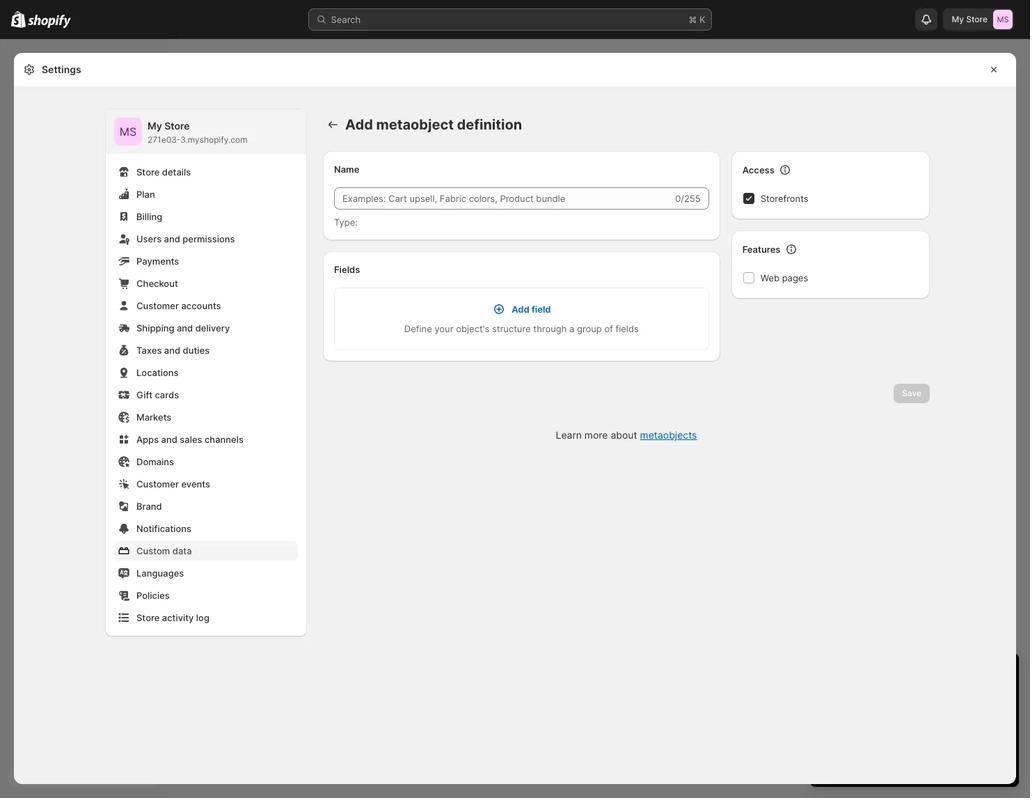 Task type: describe. For each thing, give the bounding box(es) containing it.
customer for customer events
[[137, 478, 179, 490]]

metaobjects link
[[640, 429, 697, 441]]

activity
[[162, 612, 194, 623]]

and for duties
[[164, 345, 180, 356]]

customer events link
[[114, 474, 298, 494]]

markets
[[137, 412, 172, 423]]

delivery
[[195, 322, 230, 334]]

store activity log
[[137, 612, 210, 623]]

customer accounts
[[137, 300, 221, 311]]

store activity log link
[[114, 608, 298, 628]]

pages
[[783, 272, 809, 283]]

3.myshopify.com
[[181, 134, 248, 145]]

storefronts
[[761, 193, 809, 204]]

access
[[743, 164, 775, 176]]

domains link
[[114, 452, 298, 472]]

customer for customer accounts
[[137, 300, 179, 311]]

users and permissions link
[[114, 229, 298, 249]]

apps and sales channels
[[137, 434, 244, 445]]

shipping and delivery link
[[114, 318, 298, 338]]

notifications link
[[114, 519, 298, 538]]

fields
[[616, 323, 639, 334]]

k
[[700, 14, 706, 25]]

taxes and duties link
[[114, 341, 298, 360]]

my store image inside shop settings menu element
[[114, 118, 142, 146]]

through
[[534, 323, 567, 334]]

search
[[331, 14, 361, 25]]

add for add field
[[512, 304, 530, 315]]

accounts
[[181, 300, 221, 311]]

checkout link
[[114, 274, 298, 293]]

languages link
[[114, 563, 298, 583]]

apps and sales channels link
[[114, 430, 298, 449]]

apps
[[137, 434, 159, 445]]

shipping and delivery
[[137, 322, 230, 334]]

taxes
[[137, 345, 162, 356]]

ms button
[[114, 118, 142, 146]]

users and permissions
[[137, 233, 235, 244]]

custom
[[137, 545, 170, 556]]

store details link
[[114, 162, 298, 182]]

markets link
[[114, 407, 298, 427]]

add for add metaobject definition
[[345, 116, 373, 133]]

features
[[743, 244, 781, 255]]

locations
[[137, 367, 179, 378]]

my store 271e03-3.myshopify.com
[[148, 120, 248, 145]]

group
[[577, 323, 602, 334]]

and for delivery
[[177, 322, 193, 334]]

web pages
[[761, 272, 809, 283]]

duties
[[183, 345, 210, 356]]

customer events
[[137, 478, 210, 490]]

1 horizontal spatial my store image
[[994, 10, 1013, 29]]

name
[[334, 164, 360, 175]]

locations link
[[114, 363, 298, 382]]

settings dialog
[[14, 53, 1017, 784]]

sales
[[180, 434, 202, 445]]

more
[[585, 429, 608, 441]]

object's
[[456, 323, 490, 334]]

271e03-
[[148, 134, 181, 145]]

store inside "my store 271e03-3.myshopify.com"
[[165, 120, 190, 132]]

custom data
[[137, 545, 192, 556]]

plan link
[[114, 185, 298, 204]]

settings
[[42, 63, 81, 75]]

domains
[[137, 456, 174, 467]]

field
[[532, 304, 551, 315]]

add field
[[512, 304, 551, 315]]

web
[[761, 272, 780, 283]]

languages
[[137, 568, 184, 579]]



Task type: locate. For each thing, give the bounding box(es) containing it.
define your object's structure through a group of fields
[[405, 323, 639, 334]]

and for sales
[[161, 434, 178, 445]]

data
[[173, 545, 192, 556]]

gift cards
[[137, 389, 179, 400]]

gift cards link
[[114, 385, 298, 405]]

custom data link
[[114, 541, 298, 561]]

store
[[967, 14, 988, 24], [165, 120, 190, 132], [137, 166, 160, 178], [137, 612, 160, 623]]

⌘ k
[[689, 14, 706, 25]]

my for my store
[[952, 14, 965, 24]]

cards
[[155, 389, 179, 400]]

and for permissions
[[164, 233, 180, 244]]

0 vertical spatial my store image
[[994, 10, 1013, 29]]

checkout
[[137, 278, 178, 289]]

details
[[162, 166, 191, 178]]

notifications
[[137, 523, 192, 534]]

my store image
[[994, 10, 1013, 29], [114, 118, 142, 146]]

plan
[[137, 189, 155, 200]]

1 vertical spatial customer
[[137, 478, 179, 490]]

and right taxes
[[164, 345, 180, 356]]

billing link
[[114, 207, 298, 226]]

add metaobject definition
[[345, 116, 522, 133]]

learn more about metaobjects
[[556, 429, 697, 441]]

log
[[196, 612, 210, 623]]

customer
[[137, 300, 179, 311], [137, 478, 179, 490]]

events
[[181, 478, 210, 490]]

my store image right my store
[[994, 10, 1013, 29]]

define
[[405, 323, 432, 334]]

0 vertical spatial my
[[952, 14, 965, 24]]

definition
[[457, 116, 522, 133]]

3 days left in your trial element
[[811, 690, 1020, 787]]

add up the name
[[345, 116, 373, 133]]

and right users
[[164, 233, 180, 244]]

add
[[345, 116, 373, 133], [512, 304, 530, 315]]

and
[[164, 233, 180, 244], [177, 322, 193, 334], [164, 345, 180, 356], [161, 434, 178, 445]]

billing
[[137, 211, 162, 222]]

taxes and duties
[[137, 345, 210, 356]]

⌘
[[689, 14, 697, 25]]

0 horizontal spatial add
[[345, 116, 373, 133]]

dialog
[[1022, 53, 1031, 784]]

my inside "my store 271e03-3.myshopify.com"
[[148, 120, 162, 132]]

metaobject
[[376, 116, 454, 133]]

customer down "checkout"
[[137, 300, 179, 311]]

your
[[435, 323, 454, 334]]

metaobjects
[[640, 429, 697, 441]]

structure
[[492, 323, 531, 334]]

0 vertical spatial customer
[[137, 300, 179, 311]]

1 horizontal spatial my
[[952, 14, 965, 24]]

add up define your object's structure through a group of fields
[[512, 304, 530, 315]]

Examples: Cart upsell, Fabric colors, Product bundle text field
[[334, 187, 673, 210]]

store details
[[137, 166, 191, 178]]

customer down domains
[[137, 478, 179, 490]]

0 horizontal spatial my store image
[[114, 118, 142, 146]]

policies link
[[114, 586, 298, 605]]

shipping
[[137, 322, 174, 334]]

users
[[137, 233, 162, 244]]

1 vertical spatial my store image
[[114, 118, 142, 146]]

policies
[[137, 590, 170, 601]]

and inside 'link'
[[161, 434, 178, 445]]

2 customer from the top
[[137, 478, 179, 490]]

brand
[[137, 501, 162, 512]]

shop settings menu element
[[106, 109, 306, 636]]

my
[[952, 14, 965, 24], [148, 120, 162, 132]]

a
[[570, 323, 575, 334]]

and down customer accounts
[[177, 322, 193, 334]]

customer accounts link
[[114, 296, 298, 316]]

channels
[[205, 434, 244, 445]]

payments
[[137, 256, 179, 267]]

and right "apps"
[[161, 434, 178, 445]]

0 vertical spatial add
[[345, 116, 373, 133]]

fields
[[334, 264, 360, 275]]

type:
[[334, 217, 358, 228]]

brand link
[[114, 497, 298, 516]]

shopify image
[[28, 14, 71, 28]]

gift
[[137, 389, 153, 400]]

my for my store 271e03-3.myshopify.com
[[148, 120, 162, 132]]

permissions
[[183, 233, 235, 244]]

0 horizontal spatial my
[[148, 120, 162, 132]]

1 customer from the top
[[137, 300, 179, 311]]

my store image left the 271e03-
[[114, 118, 142, 146]]

my store
[[952, 14, 988, 24]]

1 horizontal spatial add
[[512, 304, 530, 315]]

about
[[611, 429, 638, 441]]

learn
[[556, 429, 582, 441]]

1 vertical spatial my
[[148, 120, 162, 132]]

payments link
[[114, 251, 298, 271]]

1 vertical spatial add
[[512, 304, 530, 315]]

of
[[605, 323, 613, 334]]

shopify image
[[11, 11, 26, 28]]



Task type: vqa. For each thing, say whether or not it's contained in the screenshot.
subscribe
no



